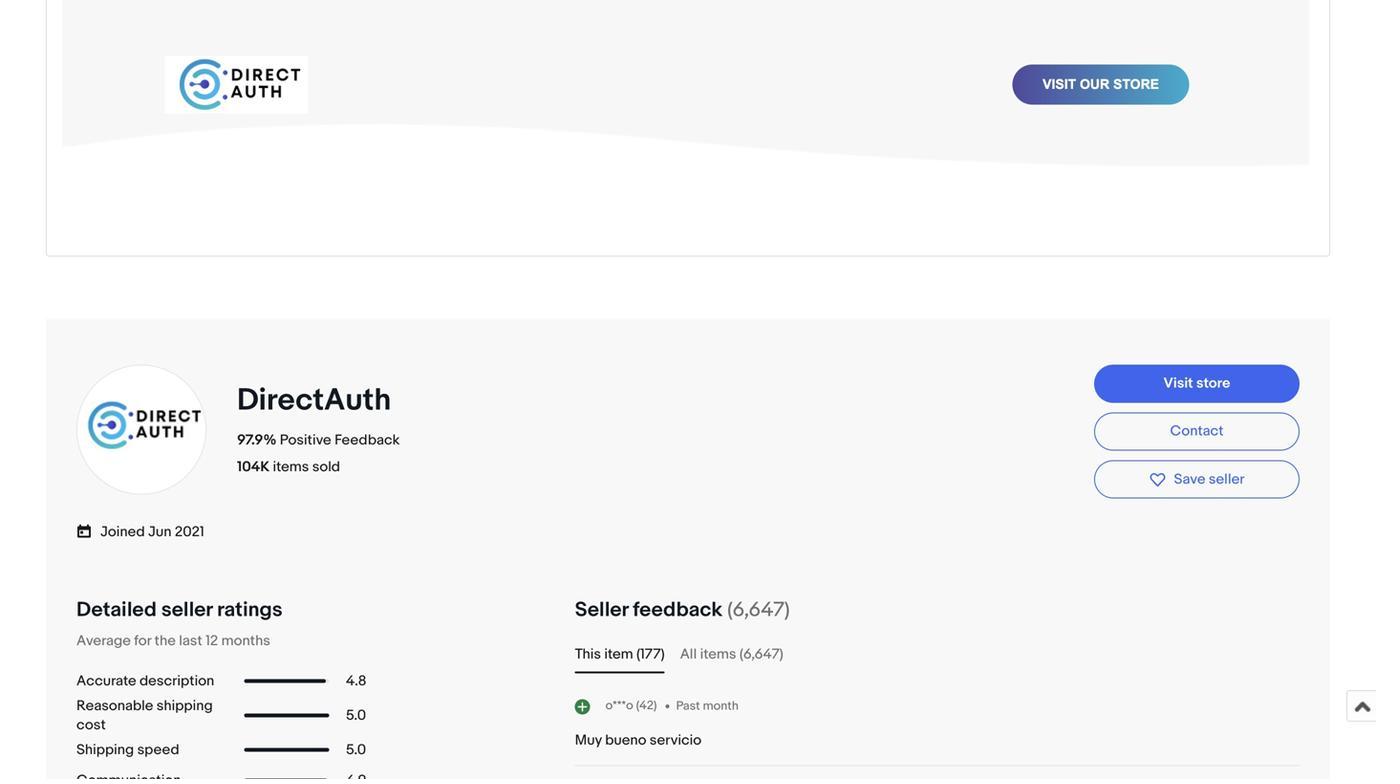 Task type: vqa. For each thing, say whether or not it's contained in the screenshot.
the (177) at the left bottom of page
yes



Task type: describe. For each thing, give the bounding box(es) containing it.
save
[[1174, 471, 1206, 488]]

contact
[[1171, 422, 1224, 440]]

97.9% positive feedback
[[237, 432, 400, 449]]

o***o (42)
[[606, 698, 657, 713]]

store
[[1197, 375, 1231, 392]]

feedback
[[335, 432, 400, 449]]

months
[[221, 632, 270, 650]]

month
[[703, 699, 739, 714]]

cost
[[76, 717, 106, 734]]

seller for save
[[1209, 471, 1245, 488]]

(42)
[[636, 698, 657, 713]]

the
[[155, 632, 176, 650]]

visit
[[1164, 375, 1194, 392]]

save seller button
[[1095, 460, 1300, 499]]

2021
[[175, 524, 204, 541]]

seller feedback (6,647)
[[575, 598, 790, 622]]

5.0 for shipping
[[346, 707, 366, 724]]

tab list containing this item (177)
[[575, 643, 1300, 666]]

muy bueno servicio
[[575, 732, 702, 749]]

directauth
[[237, 382, 391, 419]]

(6,647) for seller feedback (6,647)
[[727, 598, 790, 622]]

item
[[604, 646, 633, 663]]

reasonable
[[76, 698, 153, 715]]

ratings
[[217, 598, 283, 622]]

reasonable shipping cost
[[76, 698, 213, 734]]

positive
[[280, 432, 331, 449]]

(177)
[[637, 646, 665, 663]]

last
[[179, 632, 202, 650]]

muy
[[575, 732, 602, 749]]

shipping
[[157, 698, 213, 715]]

(6,647) for all items (6,647)
[[740, 646, 784, 663]]

visit store
[[1164, 375, 1231, 392]]

bueno
[[605, 732, 647, 749]]

12
[[206, 632, 218, 650]]

feedback
[[633, 598, 723, 622]]



Task type: locate. For each thing, give the bounding box(es) containing it.
104k items sold
[[237, 458, 340, 476]]

0 vertical spatial items
[[273, 458, 309, 476]]

shipping speed
[[76, 742, 179, 759]]

97.9%
[[237, 432, 277, 449]]

104k
[[237, 458, 270, 476]]

items right 'all'
[[700, 646, 737, 663]]

tab list
[[575, 643, 1300, 666]]

speed
[[137, 742, 179, 759]]

accurate description
[[76, 673, 214, 690]]

seller
[[1209, 471, 1245, 488], [161, 598, 213, 622]]

(6,647)
[[727, 598, 790, 622], [740, 646, 784, 663]]

this item (177)
[[575, 646, 665, 663]]

0 horizontal spatial seller
[[161, 598, 213, 622]]

directauth image
[[75, 363, 208, 497]]

(6,647) inside tab list
[[740, 646, 784, 663]]

items for all
[[700, 646, 737, 663]]

4.8
[[346, 673, 367, 690]]

directauth link
[[237, 382, 398, 419]]

seller up last
[[161, 598, 213, 622]]

accurate
[[76, 673, 136, 690]]

seller
[[575, 598, 628, 622]]

detailed seller ratings
[[76, 598, 283, 622]]

servicio
[[650, 732, 702, 749]]

0 horizontal spatial items
[[273, 458, 309, 476]]

average
[[76, 632, 131, 650]]

2 5.0 from the top
[[346, 742, 366, 759]]

items inside tab list
[[700, 646, 737, 663]]

for
[[134, 632, 151, 650]]

description
[[140, 673, 214, 690]]

(6,647) right 'all'
[[740, 646, 784, 663]]

joined jun 2021
[[100, 524, 204, 541]]

this
[[575, 646, 601, 663]]

1 5.0 from the top
[[346, 707, 366, 724]]

all items (6,647)
[[680, 646, 784, 663]]

(6,647) up all items (6,647) at bottom
[[727, 598, 790, 622]]

o***o
[[606, 698, 633, 713]]

jun
[[148, 524, 172, 541]]

1 vertical spatial 5.0
[[346, 742, 366, 759]]

joined
[[100, 524, 145, 541]]

1 horizontal spatial items
[[700, 646, 737, 663]]

detailed
[[76, 598, 157, 622]]

items
[[273, 458, 309, 476], [700, 646, 737, 663]]

seller right save
[[1209, 471, 1245, 488]]

5.0
[[346, 707, 366, 724], [346, 742, 366, 759]]

past
[[676, 699, 700, 714]]

all
[[680, 646, 697, 663]]

items for 104k
[[273, 458, 309, 476]]

shipping
[[76, 742, 134, 759]]

contact link
[[1095, 412, 1300, 451]]

0 vertical spatial (6,647)
[[727, 598, 790, 622]]

visit store link
[[1095, 365, 1300, 403]]

0 vertical spatial 5.0
[[346, 707, 366, 724]]

past month
[[676, 699, 739, 714]]

1 vertical spatial items
[[700, 646, 737, 663]]

seller inside button
[[1209, 471, 1245, 488]]

sold
[[312, 458, 340, 476]]

1 horizontal spatial seller
[[1209, 471, 1245, 488]]

seller for detailed
[[161, 598, 213, 622]]

0 vertical spatial seller
[[1209, 471, 1245, 488]]

1 vertical spatial (6,647)
[[740, 646, 784, 663]]

5.0 for speed
[[346, 742, 366, 759]]

1 vertical spatial seller
[[161, 598, 213, 622]]

average for the last 12 months
[[76, 632, 270, 650]]

items down 'positive'
[[273, 458, 309, 476]]

text__icon wrapper image
[[76, 521, 100, 540]]

save seller
[[1174, 471, 1245, 488]]



